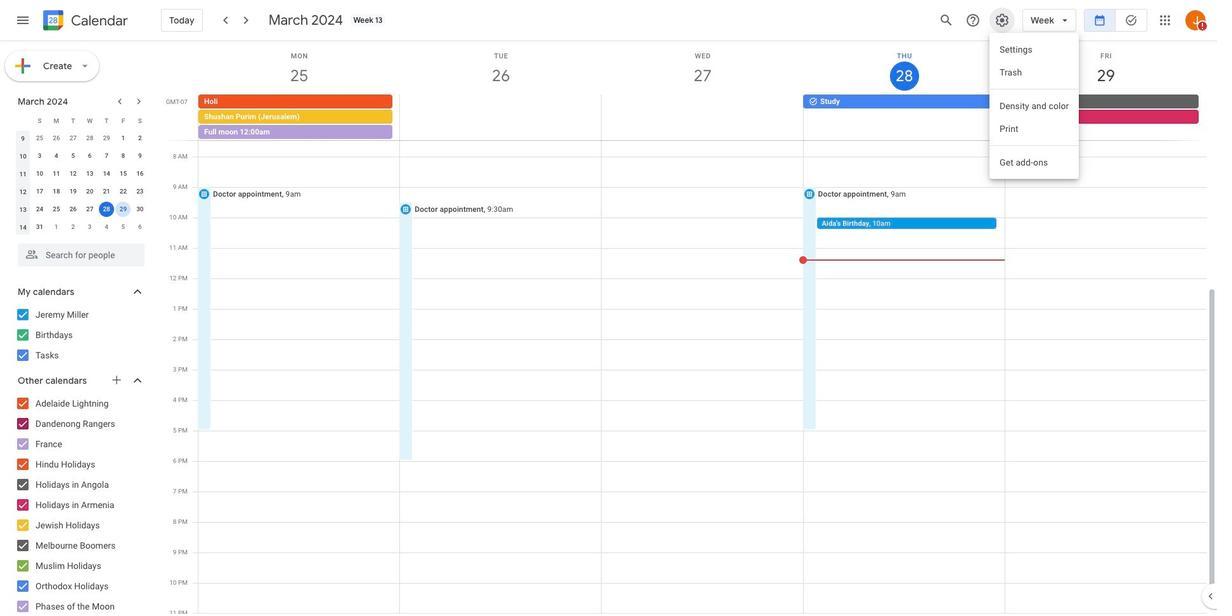Task type: vqa. For each thing, say whether or not it's contained in the screenshot.
'Other calendars' list
yes



Task type: locate. For each thing, give the bounding box(es) containing it.
heading
[[69, 13, 128, 28]]

grid
[[162, 41, 1218, 614]]

17 element
[[32, 184, 47, 199]]

february 26 element
[[49, 131, 64, 146]]

27 element
[[82, 202, 97, 217]]

row
[[193, 95, 1218, 140], [15, 112, 148, 129], [15, 129, 148, 147], [15, 147, 148, 165], [15, 165, 148, 183], [15, 183, 148, 200], [15, 200, 148, 218], [15, 218, 148, 236]]

row group
[[15, 129, 148, 236]]

28, today element
[[99, 202, 114, 217]]

14 element
[[99, 166, 114, 181]]

16 element
[[132, 166, 148, 181]]

20 element
[[82, 184, 97, 199]]

25 element
[[49, 202, 64, 217]]

26 element
[[66, 202, 81, 217]]

row group inside march 2024 grid
[[15, 129, 148, 236]]

8 element
[[116, 148, 131, 164]]

None search field
[[0, 239, 157, 266]]

march 2024 grid
[[12, 112, 148, 236]]

main drawer image
[[15, 13, 30, 28]]

april 4 element
[[99, 219, 114, 235]]

cell
[[199, 95, 400, 140], [400, 95, 602, 140], [602, 95, 804, 140], [1005, 95, 1207, 140], [98, 200, 115, 218], [115, 200, 132, 218]]

april 5 element
[[116, 219, 131, 235]]

13 element
[[82, 166, 97, 181]]

2 element
[[132, 131, 148, 146]]

3 element
[[32, 148, 47, 164]]

1 element
[[116, 131, 131, 146]]

my calendars list
[[3, 304, 157, 365]]

settings menu menu
[[990, 33, 1080, 179]]

column header
[[15, 112, 31, 129]]

february 25 element
[[32, 131, 47, 146]]



Task type: describe. For each thing, give the bounding box(es) containing it.
6 element
[[82, 148, 97, 164]]

29 element
[[116, 202, 131, 217]]

23 element
[[132, 184, 148, 199]]

30 element
[[132, 202, 148, 217]]

heading inside calendar element
[[69, 13, 128, 28]]

18 element
[[49, 184, 64, 199]]

calendar element
[[41, 8, 128, 36]]

february 29 element
[[99, 131, 114, 146]]

15 element
[[116, 166, 131, 181]]

april 3 element
[[82, 219, 97, 235]]

april 2 element
[[66, 219, 81, 235]]

9 element
[[132, 148, 148, 164]]

column header inside march 2024 grid
[[15, 112, 31, 129]]

31 element
[[32, 219, 47, 235]]

4 element
[[49, 148, 64, 164]]

19 element
[[66, 184, 81, 199]]

12 element
[[66, 166, 81, 181]]

7 element
[[99, 148, 114, 164]]

24 element
[[32, 202, 47, 217]]

settings menu image
[[995, 13, 1011, 28]]

22 element
[[116, 184, 131, 199]]

april 6 element
[[132, 219, 148, 235]]

april 1 element
[[49, 219, 64, 235]]

11 element
[[49, 166, 64, 181]]

other calendars list
[[3, 393, 157, 614]]

5 element
[[66, 148, 81, 164]]

10 element
[[32, 166, 47, 181]]

21 element
[[99, 184, 114, 199]]

february 27 element
[[66, 131, 81, 146]]

february 28 element
[[82, 131, 97, 146]]



